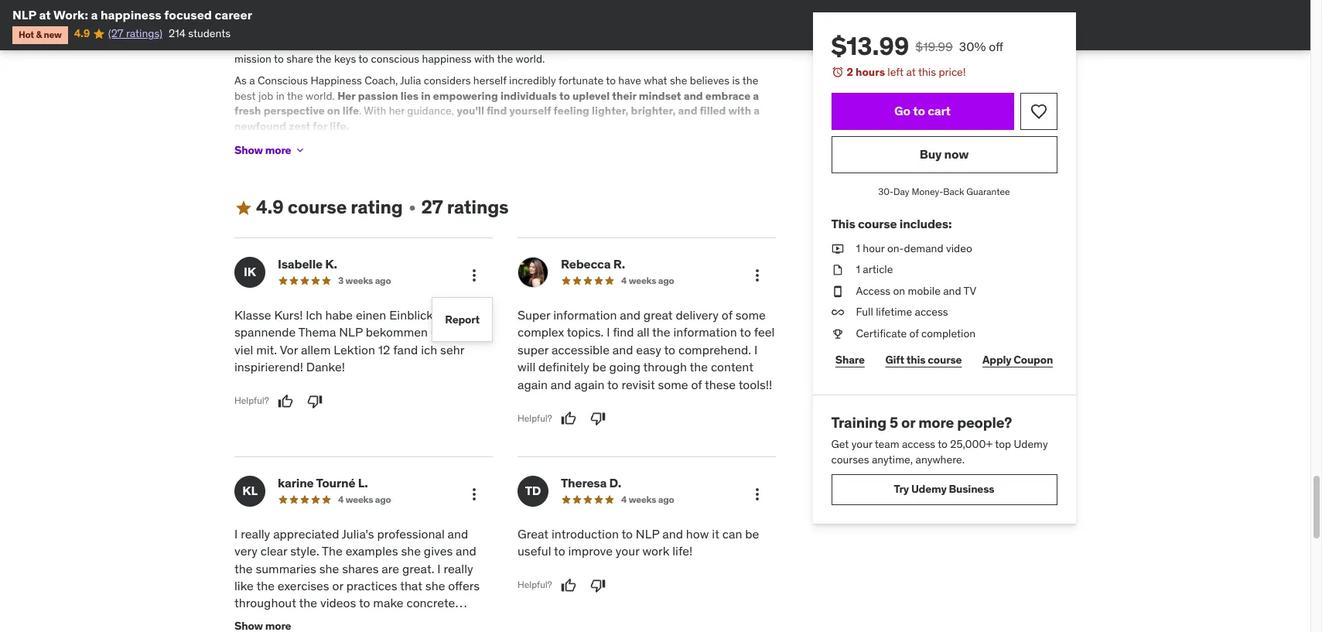 Task type: vqa. For each thing, say whether or not it's contained in the screenshot.
xsmall icon within the Data Science link
no



Task type: describe. For each thing, give the bounding box(es) containing it.
course for 4.9
[[288, 195, 347, 219]]

4.9 for 4.9
[[74, 27, 90, 41]]

she inside as a conscious happiness coach, julia considers herself incredibly fortunate to have what she believes is the best job in the world.
[[670, 73, 687, 87]]

be inside great introduction to nlp and how it can be useful to improve your work life!
[[745, 526, 759, 542]]

lektion
[[334, 342, 375, 357]]

additional actions for review by rebecca r. image
[[748, 266, 767, 285]]

centered
[[273, 37, 318, 51]]

kurs!
[[274, 307, 303, 323]]

$19.99
[[916, 39, 954, 54]]

mark review by isabelle k. as unhelpful image
[[307, 393, 322, 409]]

additional actions for review by isabelle k. image
[[465, 266, 484, 285]]

can
[[723, 526, 742, 542]]

work:
[[53, 7, 88, 22]]

wishlist image
[[1030, 102, 1048, 120]]

0 vertical spatial this
[[919, 65, 937, 79]]

world. inside , julia is on a mission to share the keys to conscious happiness with the world.
[[516, 52, 545, 66]]

(27 ratings)
[[108, 27, 163, 41]]

,
[[709, 37, 711, 51]]

to inside her passion lies in empowering individuals to uplevel their mindset and embrace a fresh perspective on life
[[559, 89, 570, 103]]

practices
[[346, 578, 397, 594]]

xsmall image for full lifetime access
[[832, 305, 844, 320]]

1 vertical spatial really
[[444, 561, 473, 576]]

xsmall image for access on mobile and tv
[[832, 284, 844, 299]]

lies
[[401, 89, 419, 103]]

how
[[686, 526, 709, 542]]

isabelle k.
[[278, 256, 337, 272]]

weeks for tourné
[[346, 494, 373, 505]]

or inside training 5 or more people? get your team access to 25,000+ top udemy courses anytime, anywhere.
[[902, 413, 916, 431]]

30%
[[960, 39, 987, 54]]

guarantee
[[967, 185, 1011, 197]]

anywhere.
[[916, 453, 965, 467]]

the down from
[[497, 52, 513, 66]]

she up concrete
[[425, 578, 445, 594]]

report
[[445, 312, 480, 326]]

a inside as a conscious happiness coach, julia considers herself incredibly fortunate to have what she believes is the best job in the world.
[[249, 73, 255, 87]]

content
[[711, 359, 754, 375]]

a right work:
[[91, 7, 98, 22]]

30-day money-back guarantee
[[879, 185, 1011, 197]]

conscious
[[371, 52, 420, 66]]

xsmall image for 1 hour on-demand video
[[832, 241, 844, 256]]

to up the through
[[664, 342, 676, 357]]

the up 'embrace'
[[743, 73, 759, 87]]

and up gives
[[448, 526, 468, 542]]

salus
[[588, 37, 614, 51]]

great introduction to nlp and how it can be useful to improve your work life!
[[518, 526, 759, 559]]

, julia is on a mission to share the keys to conscious happiness with the world.
[[234, 37, 768, 66]]

(27
[[108, 27, 123, 41]]

it
[[712, 526, 720, 542]]

inspirierend!
[[234, 359, 303, 375]]

go
[[895, 103, 911, 118]]

access inside training 5 or more people? get your team access to 25,000+ top udemy courses anytime, anywhere.
[[903, 437, 936, 451]]

more inside button
[[265, 143, 291, 157]]

2 vertical spatial of
[[691, 376, 702, 392]]

super
[[518, 342, 549, 357]]

lighter,
[[592, 104, 629, 118]]

this course includes:
[[832, 216, 952, 232]]

to right keys
[[359, 52, 368, 66]]

try
[[895, 482, 910, 496]]

completion
[[922, 327, 976, 340]]

a inside you'll find yourself feeling lighter, brighter, and filled with a newfound zest for life.
[[754, 104, 760, 118]]

incredibly
[[509, 73, 556, 87]]

sehr
[[440, 342, 464, 357]]

4 for r.
[[621, 275, 627, 286]]

nlp inside great introduction to nlp and how it can be useful to improve your work life!
[[636, 526, 660, 542]]

cart
[[928, 103, 951, 118]]

additional actions for review by theresa d. image
[[748, 485, 767, 504]]

fand
[[393, 342, 418, 357]]

great
[[644, 307, 673, 323]]

karine
[[278, 475, 314, 491]]

the right from
[[515, 37, 531, 51]]

27
[[421, 195, 443, 219]]

30-
[[879, 185, 894, 197]]

vor
[[280, 342, 298, 357]]

1 vertical spatial this
[[907, 353, 926, 367]]

to up integrative
[[380, 22, 390, 36]]

1 horizontal spatial some
[[736, 307, 766, 323]]

weeks for k.
[[346, 275, 373, 286]]

mark review by theresa d. as unhelpful image
[[590, 578, 606, 593]]

apply coupon
[[983, 353, 1054, 367]]

like
[[234, 578, 254, 594]]

i right topics.
[[607, 324, 610, 340]]

day
[[894, 185, 910, 197]]

and inside 'master's degree in person-centered nlp and integrative hypnotherapy'
[[344, 37, 362, 51]]

and right gives
[[456, 543, 477, 559]]

from
[[490, 37, 513, 51]]

gives
[[424, 543, 453, 559]]

find inside super information and great delivery of some complex topics. i find all the information to feel super accessible and easy to comprehend. i will definitely be going through the content again and again to revisit some of these tools!!
[[613, 324, 634, 340]]

super
[[518, 307, 550, 323]]

top
[[996, 437, 1012, 451]]

theresa d.
[[561, 475, 621, 491]]

mark review by theresa d. as helpful image
[[561, 578, 576, 593]]

hot
[[19, 29, 34, 41]]

ago for professional
[[375, 494, 391, 505]]

off
[[989, 39, 1004, 54]]

on-
[[888, 241, 905, 255]]

is inside as a conscious happiness coach, julia considers herself incredibly fortunate to have what she believes is the best job in the world.
[[732, 73, 740, 87]]

klasse
[[234, 307, 271, 323]]

ago for delivery
[[658, 275, 674, 286]]

0 vertical spatial information
[[553, 307, 617, 323]]

tv
[[964, 284, 977, 298]]

4.9 course rating
[[256, 195, 403, 219]]

professional
[[377, 526, 445, 542]]

4 for d.
[[621, 494, 627, 505]]

the up throughout on the bottom
[[256, 578, 275, 594]]

she down 'professional'
[[401, 543, 421, 559]]

buy now button
[[832, 136, 1058, 173]]

the up 'perspective'
[[287, 89, 303, 103]]

show more button
[[234, 135, 307, 166]]

meet
[[234, 22, 259, 36]]

in right academy
[[664, 37, 673, 51]]

a inside , julia is on a mission to share the keys to conscious happiness with the world.
[[762, 37, 768, 51]]

1 horizontal spatial of
[[722, 307, 733, 323]]

be inside super information and great delivery of some complex topics. i find all the information to feel super accessible and easy to comprehend. i will definitely be going through the content again and again to revisit some of these tools!!
[[592, 359, 606, 375]]

1 vertical spatial of
[[910, 327, 919, 340]]

theresa
[[561, 475, 607, 491]]

access on mobile and tv
[[857, 284, 977, 298]]

integrative
[[365, 37, 417, 51]]

and inside her passion lies in empowering individuals to uplevel their mindset and embrace a fresh perspective on life
[[684, 89, 703, 103]]

to left the share
[[274, 52, 284, 66]]

summaries
[[256, 561, 316, 576]]

throughout
[[234, 595, 296, 611]]

the
[[322, 543, 343, 559]]

xsmall image for 1 article
[[832, 262, 844, 278]]

hours
[[856, 65, 886, 79]]

weeks for r.
[[629, 275, 656, 286]]

is inside , julia is on a mission to share the keys to conscious happiness with the world.
[[737, 37, 745, 51]]

the up "like"
[[234, 561, 253, 576]]

business
[[949, 482, 995, 496]]

udemy inside 'link'
[[912, 482, 947, 496]]

shares
[[342, 561, 379, 576]]

filled
[[700, 104, 726, 118]]

12
[[378, 342, 390, 357]]

and up all
[[620, 307, 641, 323]]

1 vertical spatial some
[[658, 376, 688, 392]]

i down feel
[[754, 342, 758, 357]]

2 vertical spatial on
[[894, 284, 906, 298]]

delivery
[[676, 307, 719, 323]]

alarm image
[[832, 66, 844, 78]]

ratings
[[447, 195, 509, 219]]

4 weeks ago for karine tourné l.
[[338, 494, 391, 505]]

with inside , julia is on a mission to share the keys to conscious happiness with the world.
[[474, 52, 495, 66]]

your inside great introduction to nlp and how it can be useful to improve your work life!
[[616, 543, 640, 559]]

she down the
[[319, 561, 339, 576]]

rebecca
[[561, 256, 611, 272]]

1 again from the left
[[518, 376, 548, 392]]

to inside as a conscious happiness coach, julia considers herself incredibly fortunate to have what she believes is the best job in the world.
[[606, 73, 616, 87]]

or inside "i really appreciated julia's professional and very clear style. the examples she gives and the summaries she shares are great. i really like the exercises or practices that she offers throughout the videos to make concrete progress."
[[332, 578, 343, 594]]

her passion lies in empowering individuals to uplevel their mindset and embrace a fresh perspective on life
[[234, 89, 759, 118]]

ago for einen
[[375, 275, 391, 286]]

einen
[[356, 307, 386, 323]]

these
[[705, 376, 736, 392]]

to right introduction
[[622, 526, 633, 542]]

on inside , julia is on a mission to share the keys to conscious happiness with the world.
[[748, 37, 760, 51]]

guide
[[350, 22, 377, 36]]

individuals
[[501, 89, 557, 103]]

$13.99 $19.99 30% off
[[832, 30, 1004, 62]]

weeks for d.
[[629, 494, 656, 505]]

and up going at left bottom
[[613, 342, 633, 357]]

nlp inside 'master's degree in person-centered nlp and integrative hypnotherapy'
[[321, 37, 341, 51]]

you'll find yourself feeling lighter, brighter, and filled with a newfound zest for life.
[[234, 104, 760, 133]]

in inside as a conscious happiness coach, julia considers herself incredibly fortunate to have what she believes is the best job in the world.
[[276, 89, 285, 103]]

i really appreciated julia's professional and very clear style. the examples she gives and the summaries she shares are great. i really like the exercises or practices that she offers throughout the videos to make concrete progress.
[[234, 526, 480, 628]]

mit.
[[256, 342, 277, 357]]

very
[[234, 543, 258, 559]]

and inside you'll find yourself feeling lighter, brighter, and filled with a newfound zest for life.
[[678, 104, 698, 118]]

in inside 'master's degree in person-centered nlp and integrative hypnotherapy'
[[758, 22, 767, 36]]

appreciated
[[273, 526, 339, 542]]

new
[[44, 29, 62, 41]]

0 vertical spatial your
[[327, 22, 348, 36]]



Task type: locate. For each thing, give the bounding box(es) containing it.
certificate
[[857, 327, 907, 340]]

1 vertical spatial or
[[332, 578, 343, 594]]

2 horizontal spatial on
[[894, 284, 906, 298]]

0 horizontal spatial or
[[332, 578, 343, 594]]

course
[[288, 195, 347, 219], [858, 216, 898, 232], [928, 353, 963, 367]]

of down full lifetime access
[[910, 327, 919, 340]]

seibold,
[[285, 22, 324, 36]]

0 horizontal spatial again
[[518, 376, 548, 392]]

newfound
[[234, 119, 286, 133]]

xsmall image down this
[[832, 241, 844, 256]]

academy
[[617, 37, 661, 51]]

0 horizontal spatial at
[[39, 7, 51, 22]]

happiness
[[101, 7, 162, 22], [422, 52, 472, 66]]

0 vertical spatial is
[[737, 37, 745, 51]]

happiness inside , julia is on a mission to share the keys to conscious happiness with the world.
[[422, 52, 472, 66]]

udemy right try
[[912, 482, 947, 496]]

4 down tourné
[[338, 494, 344, 505]]

1 for 1 hour on-demand video
[[857, 241, 861, 255]]

0 horizontal spatial of
[[691, 376, 702, 392]]

0 horizontal spatial some
[[658, 376, 688, 392]]

in inside klasse kurs! ich habe einen einblick in das spannende thema nlp bekommen und nehme viel mit. vor allem lektion 12 fand ich sehr inspirierend! danke!
[[436, 307, 446, 323]]

2 horizontal spatial of
[[910, 327, 919, 340]]

0 vertical spatial on
[[748, 37, 760, 51]]

are
[[382, 561, 399, 576]]

0 vertical spatial more
[[265, 143, 291, 157]]

ago for and
[[658, 494, 674, 505]]

the
[[515, 37, 531, 51], [675, 37, 691, 51], [316, 52, 332, 66], [497, 52, 513, 66], [743, 73, 759, 87], [287, 89, 303, 103], [652, 324, 671, 340], [690, 359, 708, 375], [234, 561, 253, 576], [256, 578, 275, 594], [299, 595, 317, 611]]

full lifetime access
[[857, 305, 949, 319]]

2 hours left at this price!
[[847, 65, 966, 79]]

4 weeks ago for theresa d.
[[621, 494, 674, 505]]

their
[[612, 89, 637, 103]]

get
[[832, 437, 850, 451]]

0 vertical spatial find
[[487, 104, 507, 118]]

1 vertical spatial your
[[852, 437, 873, 451]]

price!
[[939, 65, 966, 79]]

and down definitely
[[551, 376, 572, 392]]

kl
[[242, 483, 258, 499]]

world. down happiness
[[306, 89, 335, 103]]

julia inside , julia is on a mission to share the keys to conscious happiness with the world.
[[713, 37, 734, 51]]

0 vertical spatial really
[[241, 526, 270, 542]]

super information and great delivery of some complex topics. i find all the information to feel super accessible and easy to comprehend. i will definitely be going through the content again and again to revisit some of these tools!!
[[518, 307, 775, 392]]

passion
[[358, 89, 398, 103]]

she right what
[[670, 73, 687, 87]]

1 vertical spatial is
[[732, 73, 740, 87]]

1 horizontal spatial at
[[907, 65, 916, 79]]

in inside her passion lies in empowering individuals to uplevel their mindset and embrace a fresh perspective on life
[[421, 89, 431, 103]]

certificate of completion
[[857, 327, 976, 340]]

1 horizontal spatial 4.9
[[256, 195, 284, 219]]

helpful? left mark review by isabelle k. as helpful image
[[234, 395, 269, 406]]

0 horizontal spatial julia
[[261, 22, 282, 36]]

4.9 for 4.9 course rating
[[256, 195, 284, 219]]

helpful? for inspirierend!
[[234, 395, 269, 406]]

really up very
[[241, 526, 270, 542]]

herself
[[473, 73, 507, 87]]

back
[[944, 185, 965, 197]]

in right degree
[[758, 22, 767, 36]]

helpful? for will
[[518, 412, 552, 424]]

ago
[[375, 275, 391, 286], [658, 275, 674, 286], [375, 494, 391, 505], [658, 494, 674, 505]]

master's
[[676, 22, 717, 36]]

again down definitely
[[574, 376, 605, 392]]

1 vertical spatial with
[[729, 104, 751, 118]]

or up videos
[[332, 578, 343, 594]]

concrete
[[407, 595, 455, 611]]

she
[[670, 73, 687, 87], [401, 543, 421, 559], [319, 561, 339, 576], [425, 578, 445, 594]]

apply
[[983, 353, 1012, 367]]

gift this course link
[[882, 345, 967, 376]]

0 vertical spatial access
[[915, 305, 949, 319]]

of right the "delivery"
[[722, 307, 733, 323]]

0 vertical spatial at
[[39, 7, 51, 22]]

additional actions for review by karine tourné l. image
[[465, 485, 484, 504]]

2 vertical spatial helpful?
[[518, 579, 552, 591]]

julia right ,
[[713, 37, 734, 51]]

1 horizontal spatial happiness
[[422, 52, 472, 66]]

on inside her passion lies in empowering individuals to uplevel their mindset and embrace a fresh perspective on life
[[327, 104, 340, 118]]

as
[[234, 73, 247, 87]]

1 horizontal spatial julia
[[400, 73, 421, 87]]

0 horizontal spatial course
[[288, 195, 347, 219]]

1 vertical spatial find
[[613, 324, 634, 340]]

xsmall image inside show more button
[[294, 144, 307, 156]]

1 horizontal spatial information
[[674, 324, 737, 340]]

0 horizontal spatial 4.9
[[74, 27, 90, 41]]

nlp up work
[[636, 526, 660, 542]]

access
[[915, 305, 949, 319], [903, 437, 936, 451]]

0 vertical spatial or
[[902, 413, 916, 431]]

1 horizontal spatial udemy
[[1014, 437, 1049, 451]]

this left price!
[[919, 65, 937, 79]]

the down great
[[652, 324, 671, 340]]

a inside her passion lies in empowering individuals to uplevel their mindset and embrace a fresh perspective on life
[[753, 89, 759, 103]]

a right 'embrace'
[[753, 89, 759, 103]]

xsmall image down zest
[[294, 144, 307, 156]]

and inside great introduction to nlp and how it can be useful to improve your work life!
[[663, 526, 683, 542]]

going
[[609, 359, 641, 375]]

great.
[[402, 561, 434, 576]]

a right as
[[249, 73, 255, 87]]

this right 'gift'
[[907, 353, 926, 367]]

0 vertical spatial of
[[722, 307, 733, 323]]

helpful? left "mark review by theresa d. as helpful" image
[[518, 579, 552, 591]]

ich
[[306, 307, 322, 323]]

to down going at left bottom
[[607, 376, 619, 392]]

and up the life!
[[663, 526, 683, 542]]

to inside button
[[914, 103, 926, 118]]

apply coupon button
[[979, 345, 1058, 376]]

xsmall image
[[294, 144, 307, 156], [832, 241, 844, 256], [832, 262, 844, 278], [832, 284, 844, 299], [832, 305, 844, 320], [832, 327, 844, 342]]

fortunate
[[559, 73, 604, 87]]

hour
[[863, 241, 885, 255]]

find left all
[[613, 324, 634, 340]]

1 vertical spatial more
[[919, 413, 955, 431]]

your left work
[[616, 543, 640, 559]]

i down gives
[[437, 561, 441, 576]]

job
[[258, 89, 273, 103]]

includes:
[[900, 216, 952, 232]]

. with her guidance,
[[359, 104, 457, 118]]

happiness up (27 ratings)
[[101, 7, 162, 22]]

1 horizontal spatial or
[[902, 413, 916, 431]]

happiness
[[311, 73, 362, 87]]

a right ,
[[762, 37, 768, 51]]

0 vertical spatial world.
[[516, 52, 545, 66]]

be right can
[[745, 526, 759, 542]]

nlp at work: a happiness focused career
[[12, 7, 252, 22]]

with down 'embrace'
[[729, 104, 751, 118]]

1 vertical spatial julia
[[713, 37, 734, 51]]

world. up 'incredibly'
[[516, 52, 545, 66]]

0 vertical spatial julia
[[261, 22, 282, 36]]

0 vertical spatial some
[[736, 307, 766, 323]]

mark review by isabelle k. as helpful image
[[277, 393, 293, 409]]

go to cart button
[[832, 93, 1014, 130]]

0 vertical spatial happiness
[[101, 7, 162, 22]]

1 vertical spatial udemy
[[912, 482, 947, 496]]

world. inside as a conscious happiness coach, julia considers herself incredibly fortunate to have what she believes is the best job in the world.
[[306, 89, 335, 103]]

1 left article
[[857, 262, 861, 276]]

0 vertical spatial be
[[592, 359, 606, 375]]

0 horizontal spatial on
[[327, 104, 340, 118]]

0 horizontal spatial really
[[241, 526, 270, 542]]

show more
[[234, 143, 291, 157]]

julia up person-
[[261, 22, 282, 36]]

1 horizontal spatial course
[[858, 216, 898, 232]]

1 vertical spatial be
[[745, 526, 759, 542]]

for
[[313, 119, 327, 133]]

1 horizontal spatial again
[[574, 376, 605, 392]]

0 horizontal spatial your
[[327, 22, 348, 36]]

course up hour
[[858, 216, 898, 232]]

uplevel
[[573, 89, 610, 103]]

in
[[758, 22, 767, 36], [664, 37, 673, 51], [276, 89, 285, 103], [421, 89, 431, 103], [436, 307, 446, 323]]

this
[[919, 65, 937, 79], [907, 353, 926, 367]]

ich
[[421, 342, 437, 357]]

and left filled
[[678, 104, 698, 118]]

and left tv
[[944, 284, 962, 298]]

helpful? left mark review by rebecca r. as helpful icon
[[518, 412, 552, 424]]

anytime,
[[872, 453, 914, 467]]

to down practices
[[359, 595, 370, 611]]

information up topics.
[[553, 307, 617, 323]]

julia inside as a conscious happiness coach, julia considers herself incredibly fortunate to have what she believes is the best job in the world.
[[400, 73, 421, 87]]

on down degree
[[748, 37, 760, 51]]

your up courses
[[852, 437, 873, 451]]

tools!!
[[739, 376, 772, 392]]

share button
[[832, 345, 869, 376]]

nehme
[[455, 324, 493, 340]]

1 vertical spatial access
[[903, 437, 936, 451]]

1 vertical spatial information
[[674, 324, 737, 340]]

medium image
[[234, 199, 253, 217]]

julia's
[[342, 526, 374, 542]]

full
[[857, 305, 874, 319]]

nlp up lektion
[[339, 324, 363, 340]]

with up herself
[[474, 52, 495, 66]]

topics.
[[567, 324, 604, 340]]

4 weeks ago down l.
[[338, 494, 391, 505]]

with inside you'll find yourself feeling lighter, brighter, and filled with a newfound zest for life.
[[729, 104, 751, 118]]

mark review by rebecca r. as helpful image
[[561, 411, 576, 426]]

mark review by rebecca r. as unhelpful image
[[590, 411, 606, 426]]

happiness down hypnotherapy
[[422, 52, 472, 66]]

0 horizontal spatial be
[[592, 359, 606, 375]]

xsmall image left full at right
[[832, 305, 844, 320]]

xsmall image
[[406, 202, 418, 214]]

on up life.
[[327, 104, 340, 118]]

in up guidance,
[[421, 89, 431, 103]]

2 1 from the top
[[857, 262, 861, 276]]

2 horizontal spatial course
[[928, 353, 963, 367]]

to inside training 5 or more people? get your team access to 25,000+ top udemy courses anytime, anywhere.
[[938, 437, 948, 451]]

coupon
[[1014, 353, 1054, 367]]

1 1 from the top
[[857, 241, 861, 255]]

weeks up great introduction to nlp and how it can be useful to improve your work life! on the bottom of page
[[629, 494, 656, 505]]

to up anywhere. at right
[[938, 437, 948, 451]]

to left the have
[[606, 73, 616, 87]]

find inside you'll find yourself feeling lighter, brighter, and filled with a newfound zest for life.
[[487, 104, 507, 118]]

0 horizontal spatial information
[[553, 307, 617, 323]]

fresh
[[234, 104, 261, 118]]

more up anywhere. at right
[[919, 413, 955, 431]]

the down comprehend.
[[690, 359, 708, 375]]

karine tourné l.
[[278, 475, 368, 491]]

julia for meet
[[261, 22, 282, 36]]

is down degree
[[737, 37, 745, 51]]

xsmall image up share
[[832, 327, 844, 342]]

of left these
[[691, 376, 702, 392]]

and up keys
[[344, 37, 362, 51]]

weeks right 3
[[346, 275, 373, 286]]

be
[[592, 359, 606, 375], [745, 526, 759, 542]]

ago up great
[[658, 275, 674, 286]]

1 vertical spatial on
[[327, 104, 340, 118]]

some up feel
[[736, 307, 766, 323]]

0 vertical spatial 4.9
[[74, 27, 90, 41]]

4 weeks ago down r.
[[621, 275, 674, 286]]

td
[[525, 483, 541, 499]]

2 horizontal spatial julia
[[713, 37, 734, 51]]

0 vertical spatial helpful?
[[234, 395, 269, 406]]

your inside training 5 or more people? get your team access to 25,000+ top udemy courses anytime, anywhere.
[[852, 437, 873, 451]]

xsmall image for certificate of completion
[[832, 327, 844, 342]]

1 horizontal spatial world.
[[516, 52, 545, 66]]

your left the guide on the left
[[327, 22, 348, 36]]

be down accessible
[[592, 359, 606, 375]]

brighter,
[[631, 104, 676, 118]]

1 horizontal spatial with
[[729, 104, 751, 118]]

to inside "i really appreciated julia's professional and very clear style. the examples she gives and the summaries she shares are great. i really like the exercises or practices that she offers throughout the videos to make concrete progress."
[[359, 595, 370, 611]]

through
[[643, 359, 687, 375]]

nlp inside klasse kurs! ich habe einen einblick in das spannende thema nlp bekommen und nehme viel mit. vor allem lektion 12 fand ich sehr inspirierend! danke!
[[339, 324, 363, 340]]

master's degree in person-centered nlp and integrative hypnotherapy
[[234, 22, 767, 51]]

at right left
[[907, 65, 916, 79]]

1
[[857, 241, 861, 255], [857, 262, 861, 276]]

in up und
[[436, 307, 446, 323]]

the left uk
[[675, 37, 691, 51]]

1 for 1 article
[[857, 262, 861, 276]]

4 weeks ago for rebecca r.
[[621, 275, 674, 286]]

1 vertical spatial 1
[[857, 262, 861, 276]]

0 horizontal spatial happiness
[[101, 7, 162, 22]]

isabelle
[[278, 256, 323, 272]]

0 vertical spatial 1
[[857, 241, 861, 255]]

udemy inside training 5 or more people? get your team access to 25,000+ top udemy courses anytime, anywhere.
[[1014, 437, 1049, 451]]

course for this
[[858, 216, 898, 232]]

.
[[359, 104, 362, 118]]

video
[[947, 241, 973, 255]]

training
[[832, 413, 887, 431]]

focused
[[164, 7, 212, 22]]

information down the "delivery"
[[674, 324, 737, 340]]

to left feel
[[740, 324, 751, 340]]

2 horizontal spatial your
[[852, 437, 873, 451]]

1 vertical spatial world.
[[306, 89, 335, 103]]

information
[[553, 307, 617, 323], [674, 324, 737, 340]]

i up very
[[234, 526, 238, 542]]

in right job
[[276, 89, 285, 103]]

ago up 'einen'
[[375, 275, 391, 286]]

zest
[[289, 119, 310, 133]]

ago up great introduction to nlp and how it can be useful to improve your work life! on the bottom of page
[[658, 494, 674, 505]]

nlp up hot
[[12, 7, 36, 22]]

0 horizontal spatial more
[[265, 143, 291, 157]]

0 horizontal spatial find
[[487, 104, 507, 118]]

demand
[[905, 241, 944, 255]]

you'll
[[457, 104, 484, 118]]

r.
[[613, 256, 625, 272]]

xsmall image left access
[[832, 284, 844, 299]]

some down the through
[[658, 376, 688, 392]]

einblick
[[389, 307, 433, 323]]

to right useful
[[554, 543, 565, 559]]

1 horizontal spatial be
[[745, 526, 759, 542]]

offers
[[448, 578, 480, 594]]

2 vertical spatial julia
[[400, 73, 421, 87]]

1 horizontal spatial really
[[444, 561, 473, 576]]

0 vertical spatial udemy
[[1014, 437, 1049, 451]]

0 horizontal spatial udemy
[[912, 482, 947, 496]]

course up isabelle k.
[[288, 195, 347, 219]]

coach,
[[365, 73, 398, 87]]

yourself
[[510, 104, 551, 118]]

1 horizontal spatial on
[[748, 37, 760, 51]]

0 horizontal spatial world.
[[306, 89, 335, 103]]

more inside training 5 or more people? get your team access to 25,000+ top udemy courses anytime, anywhere.
[[919, 413, 955, 431]]

or right 5
[[902, 413, 916, 431]]

1 vertical spatial 4.9
[[256, 195, 284, 219]]

0 horizontal spatial with
[[474, 52, 495, 66]]

rebecca r.
[[561, 256, 625, 272]]

2 again from the left
[[574, 376, 605, 392]]

0 vertical spatial with
[[474, 52, 495, 66]]

the left keys
[[316, 52, 332, 66]]

julia for ,
[[713, 37, 734, 51]]

life
[[343, 104, 359, 118]]

easy
[[636, 342, 662, 357]]

1 vertical spatial at
[[907, 65, 916, 79]]

complex
[[518, 324, 564, 340]]

the down exercises
[[299, 595, 317, 611]]

1 horizontal spatial find
[[613, 324, 634, 340]]

4 for tourné
[[338, 494, 344, 505]]

again down 'will'
[[518, 376, 548, 392]]

1 vertical spatial happiness
[[422, 52, 472, 66]]

course down completion
[[928, 353, 963, 367]]

1 horizontal spatial more
[[919, 413, 955, 431]]

to up feeling
[[559, 89, 570, 103]]

access down mobile
[[915, 305, 949, 319]]

2 vertical spatial your
[[616, 543, 640, 559]]

1 horizontal spatial your
[[616, 543, 640, 559]]

1 vertical spatial helpful?
[[518, 412, 552, 424]]



